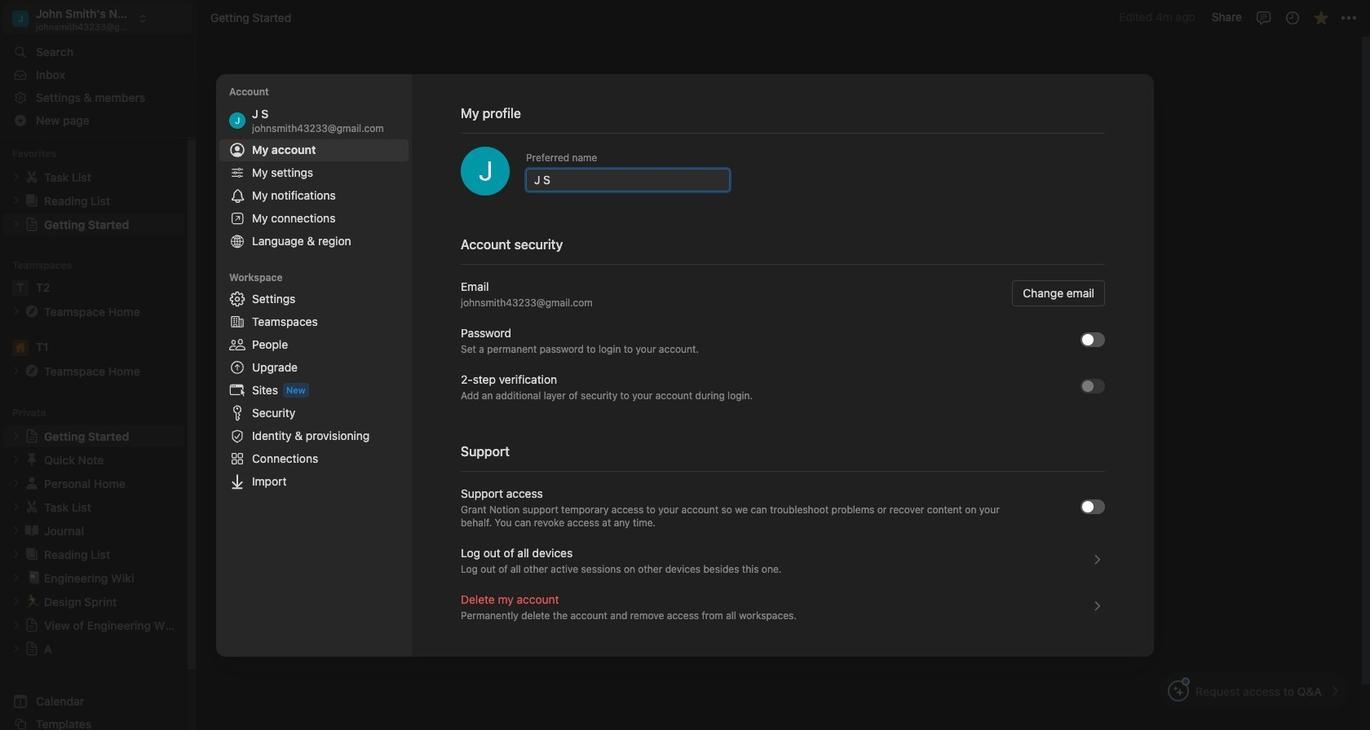 Task type: describe. For each thing, give the bounding box(es) containing it.
comments image
[[1256, 9, 1272, 26]]

👋 image
[[492, 177, 508, 198]]



Task type: vqa. For each thing, say whether or not it's contained in the screenshot.
favorite icon
no



Task type: locate. For each thing, give the bounding box(es) containing it.
👉 image
[[492, 510, 508, 531]]

updates image
[[1284, 9, 1300, 26]]

t image
[[12, 280, 29, 297]]

favorited image
[[1313, 9, 1329, 26]]

None text field
[[534, 172, 722, 188]]



